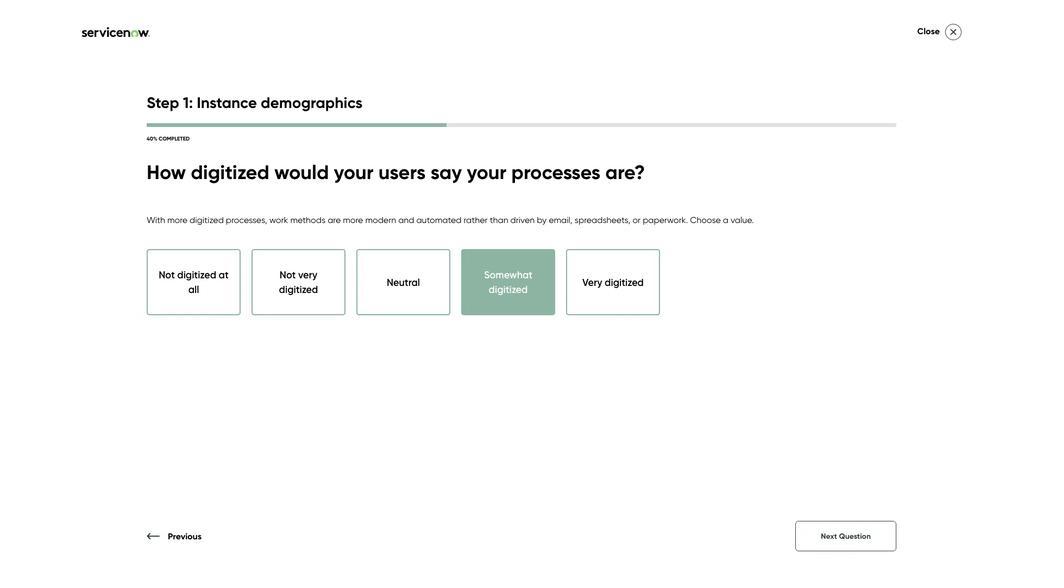 Task type: vqa. For each thing, say whether or not it's contained in the screenshot.
Of
yes



Task type: describe. For each thing, give the bounding box(es) containing it.
are?
[[606, 160, 645, 184]]

and inside 'your servicenow® platform team establishes, maintains, and extends servicenow as a strategic business platform in your organization. the strongest servicenow platform teams have the right number of people with the skills to support the now platform®.'
[[721, 259, 739, 271]]

close
[[918, 26, 940, 36]]

use the platform team estimator to find out how many people you need to build your team and get a shareable estimate report.
[[468, 318, 892, 345]]

team inside use the platform team estimator to find out how many people you need to build your team and get a shareable estimate report.
[[849, 318, 872, 330]]

somewhat digitized
[[484, 269, 533, 296]]

strategic
[[856, 259, 896, 271]]

with
[[147, 215, 165, 225]]

shareable
[[494, 333, 539, 345]]

than
[[490, 215, 508, 225]]

not for not digitized at all
[[159, 269, 175, 281]]

to left "build"
[[791, 318, 800, 330]]

works
[[142, 534, 165, 545]]

estimate
[[541, 333, 580, 345]]

40% completed
[[147, 135, 190, 142]]

modern
[[365, 215, 396, 225]]

support
[[622, 289, 657, 300]]

to inside 'your servicenow® platform team establishes, maintains, and extends servicenow as a strategic business platform in your organization. the strongest servicenow platform teams have the right number of people with the skills to support the now platform®.'
[[610, 289, 620, 300]]

0 vertical spatial and
[[398, 215, 414, 225]]

processes
[[512, 160, 601, 184]]

value.
[[731, 215, 754, 225]]

email,
[[549, 215, 573, 225]]

your inside 'your servicenow® platform team establishes, maintains, and extends servicenow as a strategic business platform in your organization. the strongest servicenow platform teams have the right number of people with the skills to support the now platform®.'
[[558, 274, 577, 286]]

a inside use the platform team estimator to find out how many people you need to build your team and get a shareable estimate report.
[[486, 333, 492, 345]]

digitized for somewhat
[[489, 284, 528, 296]]

1:
[[183, 93, 193, 112]]

maintains,
[[673, 259, 719, 271]]

very
[[583, 277, 603, 289]]

platform inside use the platform team estimator to find out how many people you need to build your team and get a shareable estimate report.
[[504, 318, 541, 330]]

how digitized would your users say your processes are?
[[147, 160, 645, 184]]

teams
[[799, 274, 827, 286]]

the inside 'your servicenow® platform team establishes, maintains, and extends servicenow as a strategic business platform in your organization. the strongest servicenow platform teams have the right number of people with the skills to support the now platform®.'
[[641, 274, 657, 286]]

next question
[[821, 532, 871, 542]]

right
[[872, 274, 892, 286]]

the left "right"
[[854, 274, 869, 286]]

and inside use the platform team estimator to find out how many people you need to build your team and get a shareable estimate report.
[[875, 318, 892, 330]]

out
[[646, 318, 661, 330]]

step
[[147, 93, 179, 112]]

your left users
[[334, 160, 374, 184]]

need
[[765, 318, 788, 330]]

the inside use the platform team estimator to find out how many people you need to build your team and get a shareable estimate report.
[[487, 318, 501, 330]]

estimator inside use the platform team estimator to find out how many people you need to build your team and get a shareable estimate report.
[[571, 318, 613, 330]]

next question link
[[796, 522, 897, 552]]

many
[[685, 318, 710, 330]]

2 more from the left
[[343, 215, 363, 225]]

rather
[[464, 215, 488, 225]]

instance
[[197, 93, 257, 112]]

very digitized
[[583, 277, 644, 289]]

previous
[[168, 531, 202, 542]]

digitized for how
[[191, 160, 270, 184]]

the left now
[[660, 289, 675, 300]]

report.
[[583, 333, 613, 345]]

driven
[[511, 215, 535, 225]]

use
[[468, 318, 484, 330]]

center
[[216, 30, 258, 46]]

number
[[468, 289, 502, 300]]

with more digitized processes, work methods are more modern and automated rather than driven by email, spreadsheets, or paperwork. choose a value.
[[147, 215, 754, 225]]

would
[[274, 160, 329, 184]]

digitized down very on the left top of page
[[279, 284, 318, 296]]

customer
[[103, 30, 162, 46]]

0 horizontal spatial platform
[[508, 274, 546, 286]]

digitized left processes,
[[190, 215, 224, 225]]

you
[[747, 318, 763, 330]]

or
[[633, 215, 641, 225]]

customer success center link
[[22, 30, 261, 46]]

work
[[269, 215, 288, 225]]



Task type: locate. For each thing, give the bounding box(es) containing it.
demographics
[[261, 93, 363, 112]]

a inside 'your servicenow® platform team establishes, maintains, and extends servicenow as a strategic business platform in your organization. the strongest servicenow platform teams have the right number of people with the skills to support the now platform®.'
[[848, 259, 854, 271]]

digitized up processes,
[[191, 160, 270, 184]]

the left skills
[[571, 289, 586, 300]]

more right are
[[343, 215, 363, 225]]

people inside 'your servicenow® platform team establishes, maintains, and extends servicenow as a strategic business platform in your organization. the strongest servicenow platform teams have the right number of people with the skills to support the now platform®.'
[[516, 289, 547, 300]]

with right works
[[167, 534, 185, 545]]

organization.
[[580, 274, 638, 286]]

build
[[802, 318, 824, 330]]

find
[[627, 318, 644, 330]]

2 vertical spatial a
[[486, 333, 492, 345]]

platform
[[552, 259, 590, 271], [508, 274, 546, 286], [759, 274, 797, 286]]

0 horizontal spatial platform
[[504, 318, 541, 330]]

1 vertical spatial platform
[[504, 318, 541, 330]]

0 vertical spatial team
[[468, 192, 555, 235]]

1 vertical spatial with
[[167, 534, 185, 545]]

2 horizontal spatial and
[[875, 318, 892, 330]]

success
[[165, 30, 213, 46]]

people left 'you'
[[712, 318, 744, 330]]

0 vertical spatial the
[[641, 274, 657, 286]]

not
[[159, 269, 175, 281], [280, 269, 296, 281]]

a
[[723, 215, 729, 225], [848, 259, 854, 271], [486, 333, 492, 345]]

customer success center
[[103, 30, 258, 46]]

team inside servicenow platform team estimator
[[468, 192, 555, 235]]

how
[[147, 160, 186, 184]]

step 1: instance demographics
[[147, 93, 363, 112]]

digitized down establishes,
[[605, 277, 644, 289]]

team up organization.
[[593, 259, 616, 271]]

a right as
[[848, 259, 854, 271]]

neutral
[[387, 277, 420, 289]]

1 horizontal spatial team
[[849, 318, 872, 330]]

servicenow up email, at the right of page
[[468, 146, 657, 190]]

your right "build"
[[827, 318, 846, 330]]

0 vertical spatial servicenow
[[468, 146, 657, 190]]

1 horizontal spatial more
[[343, 215, 363, 225]]

0 horizontal spatial the
[[101, 534, 115, 545]]

servicenow up teams
[[780, 259, 832, 271]]

estimator down are?
[[563, 192, 716, 235]]

not inside not very digitized
[[280, 269, 296, 281]]

at
[[219, 269, 229, 281]]

more right with at the left of the page
[[167, 215, 188, 225]]

automated
[[417, 215, 462, 225]]

completed
[[159, 135, 190, 142]]

40%
[[147, 135, 157, 142]]

0 vertical spatial people
[[516, 289, 547, 300]]

platform inside servicenow platform team estimator
[[665, 146, 802, 190]]

0 horizontal spatial people
[[516, 289, 547, 300]]

1 horizontal spatial the
[[641, 274, 657, 286]]

team
[[468, 192, 555, 235], [544, 318, 568, 330]]

your right in
[[558, 274, 577, 286]]

processes,
[[226, 215, 267, 225]]

1 not from the left
[[159, 269, 175, 281]]

0 horizontal spatial team
[[593, 259, 616, 271]]

1 horizontal spatial a
[[723, 215, 729, 225]]

1 vertical spatial team
[[544, 318, 568, 330]]

team inside use the platform team estimator to find out how many people you need to build your team and get a shareable estimate report.
[[544, 318, 568, 330]]

digitized up all
[[177, 269, 216, 281]]

1 horizontal spatial and
[[721, 259, 739, 271]]

estimator
[[563, 192, 716, 235], [571, 318, 613, 330]]

0 horizontal spatial and
[[398, 215, 414, 225]]

0 vertical spatial a
[[723, 215, 729, 225]]

your right the "say"
[[467, 160, 507, 184]]

with down in
[[550, 289, 569, 300]]

1 more from the left
[[167, 215, 188, 225]]

users
[[379, 160, 426, 184]]

choose
[[690, 215, 721, 225]]

people inside use the platform team estimator to find out how many people you need to build your team and get a shareable estimate report.
[[712, 318, 744, 330]]

1 vertical spatial team
[[849, 318, 872, 330]]

1 horizontal spatial not
[[280, 269, 296, 281]]

very
[[298, 269, 318, 281]]

establishes,
[[619, 259, 670, 271]]

question
[[839, 532, 871, 542]]

2 not from the left
[[280, 269, 296, 281]]

2 vertical spatial and
[[875, 318, 892, 330]]

estimator inside servicenow platform team estimator
[[563, 192, 716, 235]]

strongest
[[660, 274, 701, 286]]

the left world on the left of the page
[[101, 534, 115, 545]]

digitized inside somewhat digitized
[[489, 284, 528, 296]]

world
[[118, 534, 140, 545]]

1 horizontal spatial platform
[[552, 259, 590, 271]]

and left the extends
[[721, 259, 739, 271]]

a left value.
[[723, 215, 729, 225]]

0 vertical spatial team
[[593, 259, 616, 271]]

your
[[468, 259, 487, 271]]

servicenow™
[[187, 534, 238, 545]]

0 horizontal spatial a
[[486, 333, 492, 345]]

your inside use the platform team estimator to find out how many people you need to build your team and get a shareable estimate report.
[[827, 318, 846, 330]]

by
[[537, 215, 547, 225]]

are
[[328, 215, 341, 225]]

0 vertical spatial estimator
[[563, 192, 716, 235]]

2 horizontal spatial servicenow
[[780, 259, 832, 271]]

skills
[[588, 289, 608, 300]]

servicenow platform team estimator
[[468, 146, 802, 235]]

digitized for very
[[605, 277, 644, 289]]

and down "right"
[[875, 318, 892, 330]]

with inside 'your servicenow® platform team establishes, maintains, and extends servicenow as a strategic business platform in your organization. the strongest servicenow platform teams have the right number of people with the skills to support the now platform®.'
[[550, 289, 569, 300]]

somewhat
[[484, 269, 533, 281]]

extends
[[741, 259, 777, 271]]

and right modern
[[398, 215, 414, 225]]

1 vertical spatial servicenow
[[780, 259, 832, 271]]

0 horizontal spatial servicenow
[[468, 146, 657, 190]]

1 vertical spatial a
[[848, 259, 854, 271]]

next
[[821, 532, 838, 542]]

your servicenow® platform team establishes, maintains, and extends servicenow as a strategic business platform in your organization. the strongest servicenow platform teams have the right number of people with the skills to support the now platform®.
[[468, 259, 896, 300]]

platform®.
[[699, 289, 747, 300]]

1 horizontal spatial platform
[[665, 146, 802, 190]]

servicenow up platform®. at the right of page
[[704, 274, 756, 286]]

methods
[[290, 215, 326, 225]]

have
[[830, 274, 852, 286]]

platform down servicenow®
[[508, 274, 546, 286]]

2 horizontal spatial platform
[[759, 274, 797, 286]]

platform up shareable at bottom
[[504, 318, 541, 330]]

1 horizontal spatial people
[[712, 318, 744, 330]]

how
[[664, 318, 683, 330]]

digitized down somewhat
[[489, 284, 528, 296]]

not digitized at all
[[159, 269, 229, 296]]

of
[[504, 289, 513, 300]]

the down establishes,
[[641, 274, 657, 286]]

1 vertical spatial estimator
[[571, 318, 613, 330]]

0 vertical spatial with
[[550, 289, 569, 300]]

1 vertical spatial the
[[101, 534, 115, 545]]

servicenow
[[468, 146, 657, 190], [780, 259, 832, 271], [704, 274, 756, 286]]

people
[[516, 289, 547, 300], [712, 318, 744, 330]]

now
[[677, 289, 697, 300]]

in
[[548, 274, 556, 286]]

not for not very digitized
[[280, 269, 296, 281]]

more
[[167, 215, 188, 225], [343, 215, 363, 225]]

platform up in
[[552, 259, 590, 271]]

to left the find
[[615, 318, 625, 330]]

not inside not digitized at all
[[159, 269, 175, 281]]

0 horizontal spatial with
[[167, 534, 185, 545]]

team inside 'your servicenow® platform team establishes, maintains, and extends servicenow as a strategic business platform in your organization. the strongest servicenow platform teams have the right number of people with the skills to support the now platform®.'
[[593, 259, 616, 271]]

the world works with servicenow™
[[101, 534, 238, 545]]

paperwork.
[[643, 215, 688, 225]]

all
[[188, 284, 199, 296]]

say
[[431, 160, 462, 184]]

1 horizontal spatial servicenow
[[704, 274, 756, 286]]

business
[[468, 274, 505, 286]]

your
[[334, 160, 374, 184], [467, 160, 507, 184], [558, 274, 577, 286], [827, 318, 846, 330]]

spreadsheets,
[[575, 215, 631, 225]]

2 horizontal spatial a
[[848, 259, 854, 271]]

platform up value.
[[665, 146, 802, 190]]

get
[[468, 333, 483, 345]]

the
[[641, 274, 657, 286], [101, 534, 115, 545]]

to down organization.
[[610, 289, 620, 300]]

not very digitized
[[279, 269, 318, 296]]

a right "get"
[[486, 333, 492, 345]]

platform
[[665, 146, 802, 190], [504, 318, 541, 330]]

to
[[610, 289, 620, 300], [615, 318, 625, 330], [791, 318, 800, 330]]

as
[[835, 259, 845, 271]]

servicenow inside servicenow platform team estimator
[[468, 146, 657, 190]]

1 vertical spatial and
[[721, 259, 739, 271]]

team right "build"
[[849, 318, 872, 330]]

digitized
[[191, 160, 270, 184], [190, 215, 224, 225], [177, 269, 216, 281], [605, 277, 644, 289], [279, 284, 318, 296], [489, 284, 528, 296]]

the right use
[[487, 318, 501, 330]]

0 horizontal spatial not
[[159, 269, 175, 281]]

platform down the extends
[[759, 274, 797, 286]]

0 horizontal spatial more
[[167, 215, 188, 225]]

1 horizontal spatial with
[[550, 289, 569, 300]]

the
[[854, 274, 869, 286], [571, 289, 586, 300], [660, 289, 675, 300], [487, 318, 501, 330]]

digitized for not
[[177, 269, 216, 281]]

team
[[593, 259, 616, 271], [849, 318, 872, 330]]

2 vertical spatial servicenow
[[704, 274, 756, 286]]

people right of at the left of page
[[516, 289, 547, 300]]

estimator up report.
[[571, 318, 613, 330]]

with
[[550, 289, 569, 300], [167, 534, 185, 545]]

0 vertical spatial platform
[[665, 146, 802, 190]]

servicenow®
[[489, 259, 550, 271]]

digitized inside not digitized at all
[[177, 269, 216, 281]]

1 vertical spatial people
[[712, 318, 744, 330]]



